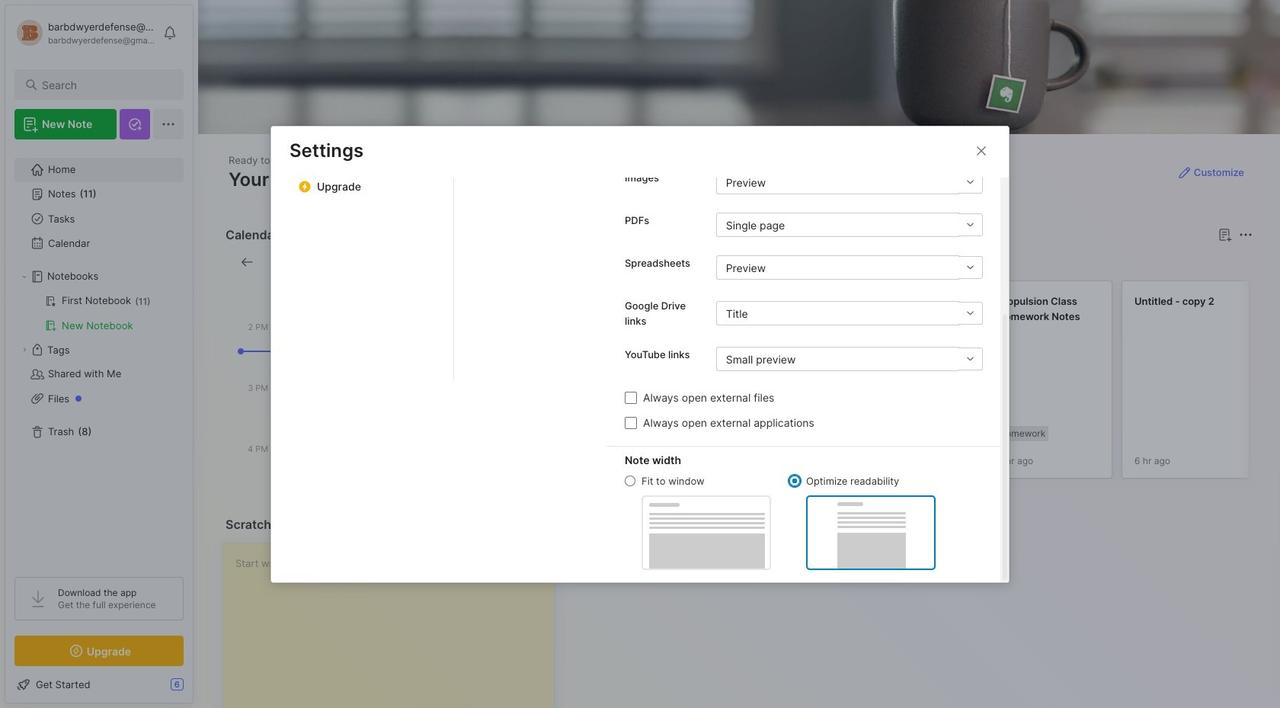 Task type: describe. For each thing, give the bounding box(es) containing it.
Start writing… text field
[[236, 543, 554, 708]]

Choose default view option for YouTube links field
[[716, 347, 983, 371]]

group inside main "element"
[[14, 289, 183, 338]]

close image
[[973, 141, 991, 160]]

Search text field
[[42, 78, 170, 92]]

Choose default view option for PDFs field
[[716, 213, 983, 237]]

Choose default view option for Google Drive links field
[[716, 301, 983, 325]]

tree inside main "element"
[[5, 149, 193, 563]]

Choose default view option for Spreadsheets field
[[716, 255, 983, 280]]



Task type: locate. For each thing, give the bounding box(es) containing it.
tab
[[576, 253, 621, 271], [627, 253, 689, 271]]

none search field inside main "element"
[[42, 75, 170, 94]]

row group
[[573, 281, 1281, 488]]

1 tab from the left
[[576, 253, 621, 271]]

None radio
[[625, 476, 636, 486]]

tree
[[5, 149, 193, 563]]

2 tab from the left
[[627, 253, 689, 271]]

None search field
[[42, 75, 170, 94]]

None radio
[[790, 476, 800, 486]]

Choose default view option for Images field
[[716, 170, 983, 194]]

expand tags image
[[20, 345, 29, 354]]

tab list
[[454, 0, 607, 381], [576, 253, 1251, 271]]

0 horizontal spatial tab
[[576, 253, 621, 271]]

1 horizontal spatial tab
[[627, 253, 689, 271]]

expand notebooks image
[[20, 272, 29, 281]]

option group
[[625, 474, 936, 570]]

group
[[14, 289, 183, 338]]

None checkbox
[[625, 391, 637, 404], [625, 417, 637, 429], [625, 391, 637, 404], [625, 417, 637, 429]]

main element
[[0, 0, 198, 708]]



Task type: vqa. For each thing, say whether or not it's contained in the screenshot.
row
no



